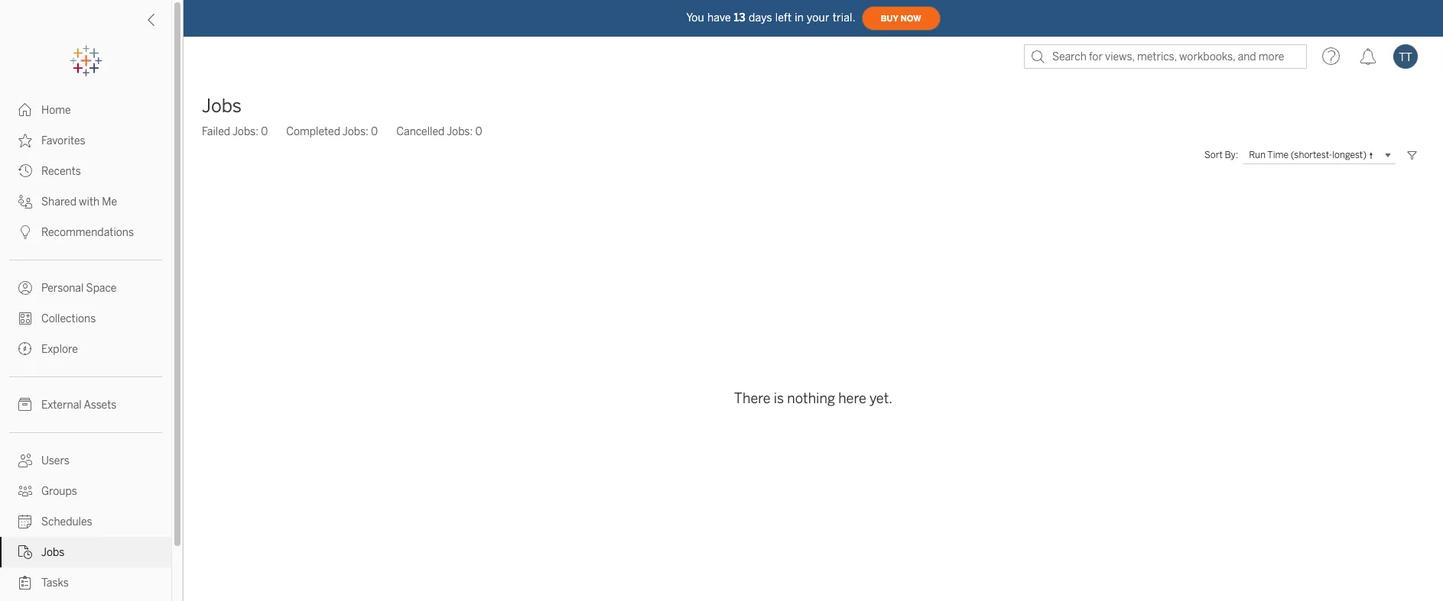 Task type: describe. For each thing, give the bounding box(es) containing it.
with
[[79, 196, 100, 209]]

buy
[[881, 13, 898, 23]]

shared with me
[[41, 196, 117, 209]]

1 horizontal spatial jobs
[[202, 95, 242, 117]]

home link
[[0, 95, 171, 125]]

collections link
[[0, 304, 171, 334]]

personal space link
[[0, 273, 171, 304]]

buy now button
[[862, 6, 940, 31]]

13
[[734, 11, 746, 24]]

in
[[795, 11, 804, 24]]

external assets
[[41, 399, 116, 412]]

run time (shortest-longest)
[[1249, 149, 1367, 160]]

explore link
[[0, 334, 171, 365]]

groups
[[41, 486, 77, 499]]

by text only_f5he34f image for schedules
[[18, 515, 32, 529]]

schedules link
[[0, 507, 171, 538]]

favorites
[[41, 135, 85, 148]]

collections
[[41, 313, 96, 326]]

time
[[1268, 149, 1289, 160]]

recents link
[[0, 156, 171, 187]]

shared
[[41, 196, 76, 209]]

external
[[41, 399, 82, 412]]

users link
[[0, 446, 171, 476]]

by text only_f5he34f image for collections
[[18, 312, 32, 326]]

left
[[775, 11, 792, 24]]

completed
[[286, 125, 340, 138]]

groups link
[[0, 476, 171, 507]]

recommendations
[[41, 226, 134, 239]]

explore
[[41, 343, 78, 356]]

by text only_f5he34f image for external assets
[[18, 398, 32, 412]]

sort
[[1205, 150, 1223, 161]]

jobs link
[[0, 538, 171, 568]]

personal space
[[41, 282, 117, 295]]

sort by:
[[1205, 150, 1238, 161]]

home
[[41, 104, 71, 117]]

tasks link
[[0, 568, 171, 599]]

space
[[86, 282, 117, 295]]

by text only_f5he34f image for tasks
[[18, 577, 32, 590]]

is
[[774, 390, 784, 407]]

by text only_f5he34f image for home
[[18, 103, 32, 117]]

schedules
[[41, 516, 92, 529]]

cancelled jobs: 0
[[396, 125, 482, 138]]

0 for failed jobs: 0
[[261, 125, 268, 138]]

nothing
[[787, 390, 835, 407]]

Search for views, metrics, workbooks, and more text field
[[1024, 44, 1307, 69]]



Task type: locate. For each thing, give the bounding box(es) containing it.
recommendations link
[[0, 217, 171, 248]]

by text only_f5he34f image inside users link
[[18, 454, 32, 468]]

failed
[[202, 125, 230, 138]]

1 by text only_f5he34f image from the top
[[18, 103, 32, 117]]

buy now
[[881, 13, 921, 23]]

5 by text only_f5he34f image from the top
[[18, 577, 32, 590]]

jobs
[[202, 95, 242, 117], [41, 547, 64, 560]]

by text only_f5he34f image inside the jobs link
[[18, 546, 32, 560]]

by text only_f5he34f image inside groups link
[[18, 485, 32, 499]]

by text only_f5he34f image inside home link
[[18, 103, 32, 117]]

0 horizontal spatial 0
[[261, 125, 268, 138]]

jobs: right completed
[[342, 125, 369, 138]]

0 for cancelled jobs: 0
[[475, 125, 482, 138]]

by text only_f5he34f image inside favorites link
[[18, 134, 32, 148]]

by text only_f5he34f image inside explore link
[[18, 343, 32, 356]]

by text only_f5he34f image left 'recents'
[[18, 164, 32, 178]]

by text only_f5he34f image inside external assets link
[[18, 398, 32, 412]]

by text only_f5he34f image left tasks in the left bottom of the page
[[18, 577, 32, 590]]

by text only_f5he34f image for favorites
[[18, 134, 32, 148]]

failed jobs: 0
[[202, 125, 268, 138]]

2 by text only_f5he34f image from the top
[[18, 312, 32, 326]]

by text only_f5he34f image left recommendations
[[18, 226, 32, 239]]

by text only_f5he34f image left shared
[[18, 195, 32, 209]]

4 by text only_f5he34f image from the top
[[18, 226, 32, 239]]

jobs:
[[232, 125, 258, 138], [342, 125, 369, 138], [447, 125, 473, 138]]

0
[[261, 125, 268, 138], [371, 125, 378, 138], [475, 125, 482, 138]]

run
[[1249, 149, 1266, 160]]

0 right cancelled
[[475, 125, 482, 138]]

completed jobs: 0
[[286, 125, 378, 138]]

by text only_f5he34f image left external
[[18, 398, 32, 412]]

3 by text only_f5he34f image from the top
[[18, 195, 32, 209]]

jobs: for completed
[[342, 125, 369, 138]]

by text only_f5he34f image left collections
[[18, 312, 32, 326]]

jobs up tasks in the left bottom of the page
[[41, 547, 64, 560]]

by text only_f5he34f image left personal
[[18, 281, 32, 295]]

you have 13 days left in your trial.
[[686, 11, 856, 24]]

by text only_f5he34f image for shared with me
[[18, 195, 32, 209]]

2 horizontal spatial 0
[[475, 125, 482, 138]]

personal
[[41, 282, 84, 295]]

users
[[41, 455, 70, 468]]

3 0 from the left
[[475, 125, 482, 138]]

navigation panel element
[[0, 46, 171, 602]]

you
[[686, 11, 704, 24]]

favorites link
[[0, 125, 171, 156]]

trial.
[[833, 11, 856, 24]]

by text only_f5he34f image for jobs
[[18, 546, 32, 560]]

assets
[[84, 399, 116, 412]]

by text only_f5he34f image
[[18, 103, 32, 117], [18, 164, 32, 178], [18, 195, 32, 209], [18, 226, 32, 239], [18, 281, 32, 295], [18, 343, 32, 356], [18, 398, 32, 412], [18, 454, 32, 468], [18, 485, 32, 499]]

by text only_f5he34f image for groups
[[18, 485, 32, 499]]

1 vertical spatial jobs
[[41, 547, 64, 560]]

4 by text only_f5he34f image from the top
[[18, 546, 32, 560]]

by text only_f5he34f image for recents
[[18, 164, 32, 178]]

jobs: for cancelled
[[447, 125, 473, 138]]

0 horizontal spatial jobs
[[41, 547, 64, 560]]

jobs inside main navigation. press the up and down arrow keys to access links. element
[[41, 547, 64, 560]]

by text only_f5he34f image inside schedules link
[[18, 515, 32, 529]]

here
[[838, 390, 866, 407]]

by text only_f5he34f image for personal space
[[18, 281, 32, 295]]

by text only_f5he34f image for users
[[18, 454, 32, 468]]

by:
[[1225, 150, 1238, 161]]

yet.
[[870, 390, 893, 407]]

jobs up the failed
[[202, 95, 242, 117]]

2 0 from the left
[[371, 125, 378, 138]]

by text only_f5he34f image inside the recents link
[[18, 164, 32, 178]]

by text only_f5he34f image inside recommendations link
[[18, 226, 32, 239]]

by text only_f5he34f image inside collections link
[[18, 312, 32, 326]]

3 jobs: from the left
[[447, 125, 473, 138]]

by text only_f5he34f image inside shared with me link
[[18, 195, 32, 209]]

by text only_f5he34f image inside tasks link
[[18, 577, 32, 590]]

there
[[734, 390, 771, 407]]

by text only_f5he34f image for explore
[[18, 343, 32, 356]]

1 jobs: from the left
[[232, 125, 258, 138]]

jobs: right the failed
[[232, 125, 258, 138]]

0 left cancelled
[[371, 125, 378, 138]]

main navigation. press the up and down arrow keys to access links. element
[[0, 95, 171, 602]]

there is nothing here yet.
[[734, 390, 893, 407]]

9 by text only_f5he34f image from the top
[[18, 485, 32, 499]]

by text only_f5he34f image inside "personal space" 'link'
[[18, 281, 32, 295]]

0 right the failed
[[261, 125, 268, 138]]

(shortest-
[[1291, 149, 1332, 160]]

1 0 from the left
[[261, 125, 268, 138]]

cancelled
[[396, 125, 445, 138]]

by text only_f5he34f image left explore
[[18, 343, 32, 356]]

2 by text only_f5he34f image from the top
[[18, 164, 32, 178]]

6 by text only_f5he34f image from the top
[[18, 343, 32, 356]]

have
[[707, 11, 731, 24]]

1 horizontal spatial jobs:
[[342, 125, 369, 138]]

1 horizontal spatial 0
[[371, 125, 378, 138]]

shared with me link
[[0, 187, 171, 217]]

jobs: for failed
[[232, 125, 258, 138]]

external assets link
[[0, 390, 171, 421]]

2 horizontal spatial jobs:
[[447, 125, 473, 138]]

tasks
[[41, 577, 69, 590]]

7 by text only_f5he34f image from the top
[[18, 398, 32, 412]]

run time (shortest-longest) button
[[1243, 146, 1396, 164]]

2 jobs: from the left
[[342, 125, 369, 138]]

by text only_f5he34f image left schedules
[[18, 515, 32, 529]]

your
[[807, 11, 830, 24]]

by text only_f5he34f image down schedules link
[[18, 546, 32, 560]]

jobs: right cancelled
[[447, 125, 473, 138]]

by text only_f5he34f image
[[18, 134, 32, 148], [18, 312, 32, 326], [18, 515, 32, 529], [18, 546, 32, 560], [18, 577, 32, 590]]

0 for completed jobs: 0
[[371, 125, 378, 138]]

1 by text only_f5he34f image from the top
[[18, 134, 32, 148]]

now
[[901, 13, 921, 23]]

by text only_f5he34f image for recommendations
[[18, 226, 32, 239]]

me
[[102, 196, 117, 209]]

by text only_f5he34f image left users
[[18, 454, 32, 468]]

by text only_f5he34f image left favorites
[[18, 134, 32, 148]]

by text only_f5he34f image left groups
[[18, 485, 32, 499]]

days
[[749, 11, 772, 24]]

3 by text only_f5he34f image from the top
[[18, 515, 32, 529]]

0 horizontal spatial jobs:
[[232, 125, 258, 138]]

5 by text only_f5he34f image from the top
[[18, 281, 32, 295]]

8 by text only_f5he34f image from the top
[[18, 454, 32, 468]]

recents
[[41, 165, 81, 178]]

longest)
[[1332, 149, 1367, 160]]

by text only_f5he34f image left home
[[18, 103, 32, 117]]

0 vertical spatial jobs
[[202, 95, 242, 117]]



Task type: vqa. For each thing, say whether or not it's contained in the screenshot.
default
no



